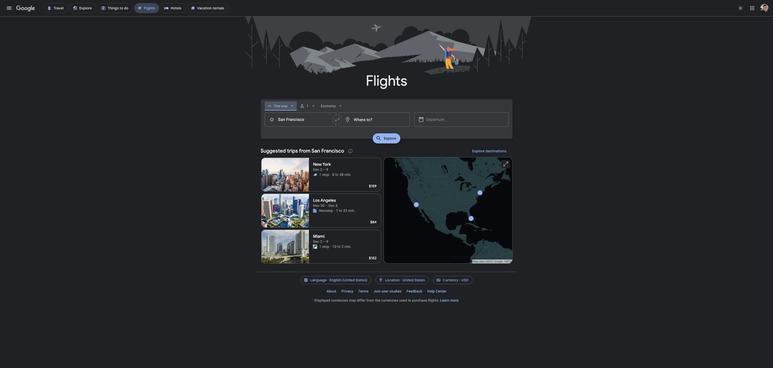 Task type: vqa. For each thing, say whether or not it's contained in the screenshot.
Only
no



Task type: locate. For each thing, give the bounding box(es) containing it.
1 stop down the miami dec 2 – 9
[[319, 245, 330, 249]]

from left san
[[299, 148, 311, 154]]

about
[[327, 290, 336, 294]]

join user studies link
[[371, 288, 404, 296]]

min for miami
[[345, 245, 351, 249]]

used
[[399, 299, 407, 303]]

1 vertical spatial from
[[367, 299, 374, 303]]

explore for explore
[[384, 136, 397, 141]]

1 1 stop from the top
[[319, 173, 330, 177]]

1 stop for dec
[[319, 245, 330, 249]]

None text field
[[265, 113, 336, 127]]

0 vertical spatial hr
[[336, 173, 339, 177]]

flights.
[[428, 299, 439, 303]]

 image left 8
[[331, 172, 332, 178]]

0 vertical spatial explore
[[384, 136, 397, 141]]

stop for dec
[[322, 245, 330, 249]]

0 vertical spatial dec
[[313, 168, 319, 172]]

$159
[[369, 184, 377, 189]]

0 horizontal spatial from
[[299, 148, 311, 154]]

feedback link
[[404, 288, 425, 296]]

 image
[[331, 245, 332, 250]]

2 dec from the top
[[313, 240, 319, 244]]

1 vertical spatial stop
[[322, 245, 330, 249]]

2 vertical spatial min
[[345, 245, 351, 249]]

2 – 9 down "miami"
[[320, 240, 328, 244]]

hr right 8
[[336, 173, 339, 177]]

terms link
[[356, 288, 371, 296]]

english (united states)
[[330, 278, 368, 283]]

1 2 – 9 from the top
[[320, 168, 328, 172]]

min for new york
[[345, 173, 351, 177]]

from left 'the'
[[367, 299, 374, 303]]

language
[[310, 278, 327, 283]]

may
[[349, 299, 356, 303]]

10
[[333, 245, 337, 249]]

1 horizontal spatial  image
[[334, 209, 335, 214]]

1 horizontal spatial explore
[[472, 149, 485, 154]]

from
[[299, 148, 311, 154], [367, 299, 374, 303]]

1 dec from the top
[[313, 168, 319, 172]]

miami
[[313, 234, 325, 240]]

stop
[[322, 173, 330, 177], [322, 245, 330, 249]]

1 vertical spatial min
[[348, 209, 355, 213]]

 image for los angeles
[[334, 209, 335, 214]]

2 1 stop from the top
[[319, 245, 330, 249]]

explore left destinations at the top
[[472, 149, 485, 154]]

hr
[[336, 173, 339, 177], [339, 209, 342, 213], [338, 245, 341, 249]]

2 stop from the top
[[322, 245, 330, 249]]

1 vertical spatial hr
[[339, 209, 342, 213]]

 image for new york
[[331, 172, 332, 178]]

min
[[345, 173, 351, 177], [348, 209, 355, 213], [345, 245, 351, 249]]

explore button
[[373, 134, 401, 144]]

dec
[[313, 168, 319, 172], [313, 240, 319, 244]]

trips
[[287, 148, 298, 154]]

explore for explore destinations
[[472, 149, 485, 154]]

hr left 2
[[338, 245, 341, 249]]

2 – 9 inside new york dec 2 – 9
[[320, 168, 328, 172]]

0 vertical spatial from
[[299, 148, 311, 154]]

1 stop from the top
[[322, 173, 330, 177]]

dec inside the miami dec 2 – 9
[[313, 240, 319, 244]]

2 vertical spatial hr
[[338, 245, 341, 249]]

dec inside new york dec 2 – 9
[[313, 168, 319, 172]]

32
[[343, 209, 347, 213]]

2 2 – 9 from the top
[[320, 240, 328, 244]]

currencies down privacy
[[331, 299, 348, 303]]

hr for los angeles
[[339, 209, 342, 213]]

min right 2
[[345, 245, 351, 249]]

0 vertical spatial  image
[[331, 172, 332, 178]]

1 vertical spatial explore
[[472, 149, 485, 154]]

1 horizontal spatial currencies
[[381, 299, 398, 303]]

159 US dollars text field
[[369, 184, 377, 189]]

explore down where to? text box
[[384, 136, 397, 141]]

privacy link
[[339, 288, 356, 296]]

explore
[[384, 136, 397, 141], [472, 149, 485, 154]]

 image right nonstop
[[334, 209, 335, 214]]

 image inside suggested trips from san francisco region
[[331, 245, 332, 250]]

6
[[336, 204, 338, 208]]

0 vertical spatial 1 stop
[[319, 173, 330, 177]]

 image
[[331, 172, 332, 178], [334, 209, 335, 214]]

1 vertical spatial  image
[[334, 209, 335, 214]]

help center link
[[425, 288, 449, 296]]

dec up 'frontier' "icon"
[[313, 240, 319, 244]]

suggested trips from san francisco region
[[261, 145, 513, 266]]

1 stop down new york dec 2 – 9
[[319, 173, 330, 177]]

min right 32
[[348, 209, 355, 213]]

1 hr 32 min
[[336, 209, 355, 213]]

$152
[[369, 256, 377, 261]]

dec up frontier and spirit image
[[313, 168, 319, 172]]

2 currencies from the left
[[381, 299, 398, 303]]

join user studies
[[374, 290, 402, 294]]

1 button
[[298, 100, 318, 112]]

1 vertical spatial dec
[[313, 240, 319, 244]]

$84
[[370, 220, 377, 225]]

currencies
[[331, 299, 348, 303], [381, 299, 398, 303]]

1 vertical spatial 1 stop
[[319, 245, 330, 249]]

stop for york
[[322, 173, 330, 177]]

explore inside "button"
[[384, 136, 397, 141]]

0 horizontal spatial explore
[[384, 136, 397, 141]]

from inside region
[[299, 148, 311, 154]]

change appearance image
[[735, 2, 747, 14]]

None field
[[265, 102, 297, 111], [319, 102, 345, 111], [265, 102, 297, 111], [319, 102, 345, 111]]

min right 38
[[345, 173, 351, 177]]

center
[[436, 290, 447, 294]]

0 vertical spatial stop
[[322, 173, 330, 177]]

1 stop
[[319, 173, 330, 177], [319, 245, 330, 249]]

0 horizontal spatial  image
[[331, 172, 332, 178]]

stop left 8
[[322, 173, 330, 177]]

currencies down join user studies link
[[381, 299, 398, 303]]

explore inside button
[[472, 149, 485, 154]]

1 vertical spatial 2 – 9
[[320, 240, 328, 244]]

1
[[307, 104, 309, 108], [319, 173, 321, 177], [336, 209, 338, 213], [319, 245, 321, 249]]

hr left 32
[[339, 209, 342, 213]]

2 – 9
[[320, 168, 328, 172], [320, 240, 328, 244]]

the
[[375, 299, 380, 303]]

10 hr 2 min
[[333, 245, 351, 249]]

0 vertical spatial 2 – 9
[[320, 168, 328, 172]]

0 horizontal spatial currencies
[[331, 299, 348, 303]]

2 – 9 down york
[[320, 168, 328, 172]]

francisco
[[321, 148, 344, 154]]

to
[[408, 299, 411, 303]]

nov
[[313, 204, 320, 208]]

user
[[382, 290, 389, 294]]

location
[[385, 278, 400, 283]]

0 vertical spatial min
[[345, 173, 351, 177]]

stop left 10
[[322, 245, 330, 249]]



Task type: describe. For each thing, give the bounding box(es) containing it.
privacy
[[342, 290, 353, 294]]

united
[[403, 278, 414, 283]]

hr for miami
[[338, 245, 341, 249]]

main menu image
[[6, 5, 12, 11]]

Where to? text field
[[338, 113, 410, 127]]

1 inside popup button
[[307, 104, 309, 108]]

join
[[374, 290, 381, 294]]

displayed currencies may differ from the currencies used to purchase flights. learn more
[[315, 299, 459, 303]]

flights
[[366, 72, 407, 90]]

2 – 9 inside the miami dec 2 – 9
[[320, 240, 328, 244]]

displayed
[[315, 299, 330, 303]]

2
[[342, 245, 344, 249]]

frontier image
[[313, 245, 317, 249]]

none text field inside flight search field
[[265, 113, 336, 127]]

usd
[[462, 278, 469, 283]]

explore destinations
[[472, 149, 507, 154]]

learn more link
[[440, 299, 459, 303]]

states
[[415, 278, 425, 283]]

1 horizontal spatial from
[[367, 299, 374, 303]]

miami dec 2 – 9
[[313, 234, 328, 244]]

los
[[313, 198, 320, 203]]

min for los angeles
[[348, 209, 355, 213]]

152 US dollars text field
[[369, 256, 377, 261]]

angeles
[[321, 198, 336, 203]]

new york dec 2 – 9
[[313, 162, 331, 172]]

new
[[313, 162, 322, 167]]

states)
[[356, 278, 368, 283]]

frontier and spirit image
[[313, 173, 317, 177]]

feedback
[[407, 290, 422, 294]]

explore destinations button
[[466, 145, 513, 157]]

learn
[[440, 299, 450, 303]]

destinations
[[486, 149, 507, 154]]

san
[[312, 148, 320, 154]]

suggested
[[261, 148, 286, 154]]

1 currencies from the left
[[331, 299, 348, 303]]

more
[[451, 299, 459, 303]]

help center
[[428, 290, 447, 294]]

(united
[[343, 278, 355, 283]]

hr for new york
[[336, 173, 339, 177]]

1 stop for york
[[319, 173, 330, 177]]

about link
[[324, 288, 339, 296]]

currency
[[443, 278, 459, 283]]

studies
[[390, 290, 402, 294]]

differ
[[357, 299, 366, 303]]

8
[[333, 173, 335, 177]]

30 – dec
[[321, 204, 335, 208]]

help
[[428, 290, 435, 294]]

84 US dollars text field
[[370, 220, 377, 225]]

nonstop
[[319, 209, 333, 213]]

Flight search field
[[257, 100, 517, 145]]

terms
[[358, 290, 369, 294]]

purchase
[[412, 299, 427, 303]]

suggested trips from san francisco
[[261, 148, 344, 154]]

english
[[330, 278, 342, 283]]

los angeles nov 30 – dec 6
[[313, 198, 338, 208]]

york
[[323, 162, 331, 167]]

38
[[340, 173, 344, 177]]

Departure text field
[[426, 113, 505, 127]]

united image
[[313, 209, 317, 213]]

united states
[[403, 278, 425, 283]]

8 hr 38 min
[[333, 173, 351, 177]]



